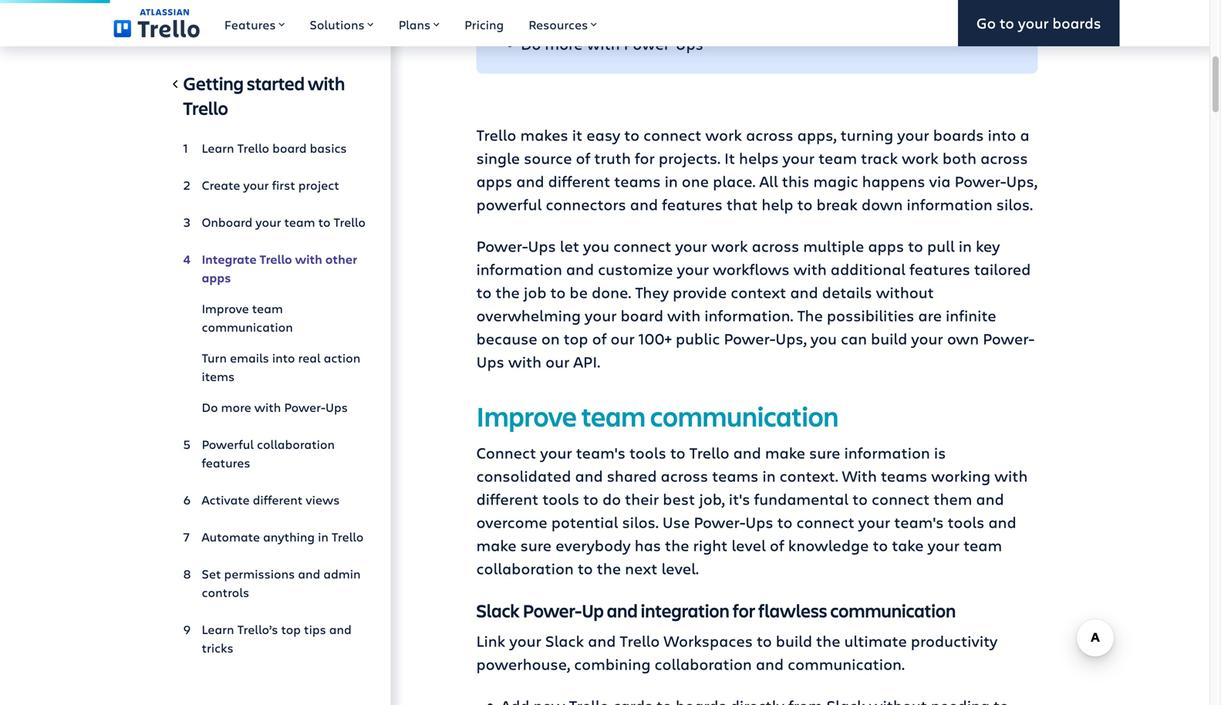 Task type: locate. For each thing, give the bounding box(es) containing it.
ups inside improve team communication connect your team's tools to trello and make sure information is consolidated and shared across teams in context. with teams working with different tools to do their best job, it's fundamental to connect them and overcome potential silos. use power-ups to connect your team's tools and make sure everybody has the right level of knowledge to take your team collaboration to the next level.
[[745, 512, 774, 532]]

and right tips
[[329, 621, 352, 638]]

1 horizontal spatial our
[[611, 328, 635, 349]]

ultimate
[[844, 630, 907, 651]]

do down resources
[[521, 33, 541, 54]]

2 horizontal spatial of
[[770, 535, 784, 555]]

team inside the trello makes it easy to connect work across apps, turning your boards into a single source of truth for projects. it helps your team track work both across apps and different teams in one place. all this magic happens via power-ups, powerful connectors and features that help to break down information silos.
[[819, 147, 857, 168]]

ups,
[[1006, 171, 1038, 191], [776, 328, 807, 349]]

work inside power-ups let you connect your work across multiple apps to pull in key information and customize your workflows with additional features tailored to the job to be done. they provide context and details without overwhelming your board with information. the possibilities are infinite because on top of our 100+ public power-ups, you can build your own power- ups with our api.
[[711, 235, 748, 256]]

and left admin
[[298, 566, 320, 582]]

in inside power-ups let you connect your work across multiple apps to pull in key information and customize your workflows with additional features tailored to the job to be done. they provide context and details without overwhelming your board with information. the possibilities are infinite because on top of our 100+ public power-ups, you can build your own power- ups with our api.
[[959, 235, 972, 256]]

2 vertical spatial work
[[711, 235, 748, 256]]

0 horizontal spatial tools
[[543, 488, 579, 509]]

1 horizontal spatial top
[[564, 328, 588, 349]]

collaboration down workspaces
[[655, 653, 752, 674]]

1 vertical spatial of
[[592, 328, 607, 349]]

features down powerful
[[202, 454, 250, 471]]

powerful collaboration features
[[202, 436, 335, 471]]

0 vertical spatial of
[[576, 147, 590, 168]]

1 vertical spatial information
[[476, 258, 562, 279]]

plans
[[399, 16, 431, 33]]

trello up admin
[[332, 528, 364, 545]]

1 vertical spatial boards
[[933, 124, 984, 145]]

information
[[907, 194, 993, 214], [476, 258, 562, 279], [844, 442, 930, 463]]

0 vertical spatial improve
[[202, 300, 249, 317]]

connect up projects.
[[644, 124, 702, 145]]

learn trello board basics
[[202, 140, 347, 156]]

1 vertical spatial build
[[776, 630, 812, 651]]

and down "truth" in the top of the page
[[630, 194, 658, 214]]

of inside the trello makes it easy to connect work across apps, turning your boards into a single source of truth for projects. it helps your team track work both across apps and different teams in one place. all this magic happens via power-ups, powerful connectors and features that help to break down information silos.
[[576, 147, 590, 168]]

1 horizontal spatial collaboration
[[476, 558, 574, 579]]

with inside improve team communication connect your team's tools to trello and make sure information is consolidated and shared across teams in context. with teams working with different tools to do their best job, it's fundamental to connect them and overcome potential silos. use power-ups to connect your team's tools and make sure everybody has the right level of knowledge to take your team collaboration to the next level.
[[995, 465, 1028, 486]]

0 horizontal spatial collaboration
[[257, 436, 335, 452]]

and down source
[[516, 171, 544, 191]]

0 horizontal spatial features
[[202, 454, 250, 471]]

and up the
[[790, 282, 818, 302]]

possibilities
[[827, 305, 915, 326]]

features
[[662, 194, 723, 214], [910, 258, 970, 279], [202, 454, 250, 471]]

and up be
[[566, 258, 594, 279]]

to left be
[[551, 282, 566, 302]]

anything
[[263, 528, 315, 545]]

apps up the additional
[[868, 235, 904, 256]]

different up automate anything in trello link
[[253, 491, 303, 508]]

board up first
[[272, 140, 307, 156]]

into inside "turn emails into real action items"
[[272, 349, 295, 366]]

do
[[603, 488, 621, 509]]

learn up "tricks"
[[202, 621, 234, 638]]

work up workflows
[[711, 235, 748, 256]]

your inside slack power-up and integration for flawless communication link your slack and trello workspaces to build the ultimate productivity powerhouse, combining collaboration and communication.
[[509, 630, 542, 651]]

trello inside improve team communication connect your team's tools to trello and make sure information is consolidated and shared across teams in context. with teams working with different tools to do their best job, it's fundamental to connect them and overcome potential silos. use power-ups to connect your team's tools and make sure everybody has the right level of knowledge to take your team collaboration to the next level.
[[689, 442, 730, 463]]

board inside power-ups let you connect your work across multiple apps to pull in key information and customize your workflows with additional features tailored to the job to be done. they provide context and details without overwhelming your board with information. the possibilities are infinite because on top of our 100+ public power-ups, you can build your own power- ups with our api.
[[621, 305, 664, 326]]

infinite
[[946, 305, 997, 326]]

0 vertical spatial work
[[705, 124, 742, 145]]

first
[[272, 177, 295, 193]]

on
[[541, 328, 560, 349]]

into left a
[[988, 124, 1016, 145]]

teams down "truth" in the top of the page
[[614, 171, 661, 191]]

0 vertical spatial features
[[662, 194, 723, 214]]

sure down overcome
[[520, 535, 552, 555]]

0 vertical spatial communication
[[202, 319, 293, 335]]

top right on
[[564, 328, 588, 349]]

top left tips
[[281, 621, 301, 638]]

0 horizontal spatial slack
[[476, 598, 520, 623]]

power- inside slack power-up and integration for flawless communication link your slack and trello workspaces to build the ultimate productivity powerhouse, combining collaboration and communication.
[[523, 598, 582, 623]]

makes
[[520, 124, 568, 145]]

build
[[871, 328, 908, 349], [776, 630, 812, 651]]

in
[[665, 171, 678, 191], [959, 235, 972, 256], [763, 465, 776, 486], [318, 528, 329, 545]]

into inside the trello makes it easy to connect work across apps, turning your boards into a single source of truth for projects. it helps your team track work both across apps and different teams in one place. all this magic happens via power-ups, powerful connectors and features that help to break down information silos.
[[988, 124, 1016, 145]]

board down the they
[[621, 305, 664, 326]]

you down the
[[811, 328, 837, 349]]

1 horizontal spatial of
[[592, 328, 607, 349]]

0 horizontal spatial board
[[272, 140, 307, 156]]

improve for improve team communication connect your team's tools to trello and make sure information is consolidated and shared across teams in context. with teams working with different tools to do their best job, it's fundamental to connect them and overcome potential silos. use power-ups to connect your team's tools and make sure everybody has the right level of knowledge to take your team collaboration to the next level.
[[476, 398, 577, 434]]

0 horizontal spatial boards
[[933, 124, 984, 145]]

0 vertical spatial ups,
[[1006, 171, 1038, 191]]

0 horizontal spatial build
[[776, 630, 812, 651]]

turn
[[202, 349, 227, 366]]

provide
[[673, 282, 727, 302]]

information inside power-ups let you connect your work across multiple apps to pull in key information and customize your workflows with additional features tailored to the job to be done. they provide context and details without overwhelming your board with information. the possibilities are infinite because on top of our 100+ public power-ups, you can build your own power- ups with our api.
[[476, 258, 562, 279]]

connect inside power-ups let you connect your work across multiple apps to pull in key information and customize your workflows with additional features tailored to the job to be done. they provide context and details without overwhelming your board with information. the possibilities are infinite because on top of our 100+ public power-ups, you can build your own power- ups with our api.
[[613, 235, 672, 256]]

your inside go to your boards link
[[1018, 13, 1049, 33]]

integrate
[[202, 251, 257, 267]]

2 learn from the top
[[202, 621, 234, 638]]

0 horizontal spatial our
[[546, 351, 570, 372]]

0 horizontal spatial team's
[[576, 442, 626, 463]]

0 horizontal spatial for
[[635, 147, 655, 168]]

to up overwhelming on the top left
[[476, 282, 492, 302]]

1 horizontal spatial sure
[[809, 442, 841, 463]]

2 horizontal spatial different
[[548, 171, 610, 191]]

improve inside improve team communication connect your team's tools to trello and make sure information is consolidated and shared across teams in context. with teams working with different tools to do their best job, it's fundamental to connect them and overcome potential silos. use power-ups to connect your team's tools and make sure everybody has the right level of knowledge to take your team collaboration to the next level.
[[476, 398, 577, 434]]

trello up combining at bottom
[[620, 630, 660, 651]]

in left key
[[959, 235, 972, 256]]

improve for improve team communication
[[202, 300, 249, 317]]

of inside power-ups let you connect your work across multiple apps to pull in key information and customize your workflows with additional features tailored to the job to be done. they provide context and details without overwhelming your board with information. the possibilities are infinite because on top of our 100+ public power-ups, you can build your own power- ups with our api.
[[592, 328, 607, 349]]

to left do
[[583, 488, 599, 509]]

of down it
[[576, 147, 590, 168]]

they
[[635, 282, 669, 302]]

1 horizontal spatial for
[[733, 598, 755, 623]]

power- inside improve team communication connect your team's tools to trello and make sure information is consolidated and shared across teams in context. with teams working with different tools to do their best job, it's fundamental to connect them and overcome potential silos. use power-ups to connect your team's tools and make sure everybody has the right level of knowledge to take your team collaboration to the next level.
[[694, 512, 745, 532]]

1 horizontal spatial ups,
[[1006, 171, 1038, 191]]

1 horizontal spatial build
[[871, 328, 908, 349]]

powerful
[[476, 194, 542, 214]]

team's up take
[[894, 512, 944, 532]]

trello inside slack power-up and integration for flawless communication link your slack and trello workspaces to build the ultimate productivity powerhouse, combining collaboration and communication.
[[620, 630, 660, 651]]

0 horizontal spatial ups,
[[776, 328, 807, 349]]

0 vertical spatial top
[[564, 328, 588, 349]]

to down with
[[853, 488, 868, 509]]

in up the fundamental
[[763, 465, 776, 486]]

different
[[548, 171, 610, 191], [476, 488, 539, 509], [253, 491, 303, 508]]

0 vertical spatial do
[[521, 33, 541, 54]]

1 vertical spatial improve
[[476, 398, 577, 434]]

1 horizontal spatial into
[[988, 124, 1016, 145]]

sure up context.
[[809, 442, 841, 463]]

0 horizontal spatial apps
[[202, 269, 231, 286]]

features inside power-ups let you connect your work across multiple apps to pull in key information and customize your workflows with additional features tailored to the job to be done. they provide context and details without overwhelming your board with information. the possibilities are infinite because on top of our 100+ public power-ups, you can build your own power- ups with our api.
[[910, 258, 970, 279]]

silos. up key
[[997, 194, 1033, 214]]

0 vertical spatial make
[[765, 442, 805, 463]]

learn trello's top tips and tricks link
[[183, 614, 366, 664]]

1 vertical spatial collaboration
[[476, 558, 574, 579]]

apps,
[[797, 124, 837, 145]]

0 horizontal spatial improve
[[202, 300, 249, 317]]

working
[[931, 465, 991, 486]]

project
[[298, 177, 339, 193]]

2 horizontal spatial collaboration
[[655, 653, 752, 674]]

information down via
[[907, 194, 993, 214]]

in left one
[[665, 171, 678, 191]]

2 vertical spatial tools
[[948, 512, 985, 532]]

team up magic
[[819, 147, 857, 168]]

1 vertical spatial apps
[[868, 235, 904, 256]]

0 vertical spatial our
[[611, 328, 635, 349]]

sure
[[809, 442, 841, 463], [520, 535, 552, 555]]

action
[[324, 349, 360, 366]]

our down on
[[546, 351, 570, 372]]

automate anything in trello
[[202, 528, 364, 545]]

1 vertical spatial communication
[[650, 398, 839, 434]]

learn inside learn trello's top tips and tricks
[[202, 621, 234, 638]]

across up workflows
[[752, 235, 799, 256]]

0 horizontal spatial do
[[202, 399, 218, 415]]

0 vertical spatial apps
[[476, 171, 512, 191]]

ups, down the
[[776, 328, 807, 349]]

tools up potential
[[543, 488, 579, 509]]

0 horizontal spatial more
[[221, 399, 251, 415]]

1 vertical spatial learn
[[202, 621, 234, 638]]

onboard your team to trello link
[[183, 207, 366, 238]]

different up connectors
[[548, 171, 610, 191]]

0 vertical spatial team's
[[576, 442, 626, 463]]

slack up "link" at the bottom of page
[[476, 598, 520, 623]]

onboard your team to trello
[[202, 214, 366, 230]]

features down pull
[[910, 258, 970, 279]]

1 vertical spatial do
[[202, 399, 218, 415]]

magic
[[813, 171, 858, 191]]

0 vertical spatial board
[[272, 140, 307, 156]]

top inside power-ups let you connect your work across multiple apps to pull in key information and customize your workflows with additional features tailored to the job to be done. they provide context and details without overwhelming your board with information. the possibilities are infinite because on top of our 100+ public power-ups, you can build your own power- ups with our api.
[[564, 328, 588, 349]]

team down first
[[284, 214, 315, 230]]

build down "flawless"
[[776, 630, 812, 651]]

with down turn emails into real action items "link"
[[254, 399, 281, 415]]

basics
[[310, 140, 347, 156]]

1 horizontal spatial silos.
[[997, 194, 1033, 214]]

you right let
[[583, 235, 610, 256]]

0 horizontal spatial top
[[281, 621, 301, 638]]

1 vertical spatial ups,
[[776, 328, 807, 349]]

trello up job,
[[689, 442, 730, 463]]

1 vertical spatial features
[[910, 258, 970, 279]]

admin
[[323, 566, 361, 582]]

information up job
[[476, 258, 562, 279]]

tools down "them"
[[948, 512, 985, 532]]

connect up take
[[872, 488, 930, 509]]

information.
[[705, 305, 793, 326]]

1 horizontal spatial do more with power-ups
[[521, 33, 704, 54]]

2 horizontal spatial apps
[[868, 235, 904, 256]]

your
[[1018, 13, 1049, 33], [897, 124, 929, 145], [783, 147, 815, 168], [243, 177, 269, 193], [256, 214, 281, 230], [675, 235, 707, 256], [677, 258, 709, 279], [585, 305, 617, 326], [911, 328, 943, 349], [540, 442, 572, 463], [859, 512, 891, 532], [928, 535, 960, 555], [509, 630, 542, 651]]

work up via
[[902, 147, 939, 168]]

1 horizontal spatial features
[[662, 194, 723, 214]]

team down integrate trello with other apps link
[[252, 300, 283, 317]]

into left real
[[272, 349, 295, 366]]

collaboration inside slack power-up and integration for flawless communication link your slack and trello workspaces to build the ultimate productivity powerhouse, combining collaboration and communication.
[[655, 653, 752, 674]]

make up context.
[[765, 442, 805, 463]]

of up api.
[[592, 328, 607, 349]]

silos. inside the trello makes it easy to connect work across apps, turning your boards into a single source of truth for projects. it helps your team track work both across apps and different teams in one place. all this magic happens via power-ups, powerful connectors and features that help to break down information silos.
[[997, 194, 1033, 214]]

to up best
[[670, 442, 686, 463]]

apps down integrate
[[202, 269, 231, 286]]

1 vertical spatial sure
[[520, 535, 552, 555]]

0 horizontal spatial into
[[272, 349, 295, 366]]

additional
[[831, 258, 906, 279]]

1 vertical spatial work
[[902, 147, 939, 168]]

0 vertical spatial you
[[583, 235, 610, 256]]

teams inside the trello makes it easy to connect work across apps, turning your boards into a single source of truth for projects. it helps your team track work both across apps and different teams in one place. all this magic happens via power-ups, powerful connectors and features that help to break down information silos.
[[614, 171, 661, 191]]

2 vertical spatial of
[[770, 535, 784, 555]]

1 vertical spatial you
[[811, 328, 837, 349]]

1 horizontal spatial slack
[[545, 630, 584, 651]]

you
[[583, 235, 610, 256], [811, 328, 837, 349]]

make down overcome
[[476, 535, 517, 555]]

into
[[988, 124, 1016, 145], [272, 349, 295, 366]]

1 vertical spatial top
[[281, 621, 301, 638]]

0 horizontal spatial make
[[476, 535, 517, 555]]

connectors
[[546, 194, 626, 214]]

1 vertical spatial more
[[221, 399, 251, 415]]

2 vertical spatial features
[[202, 454, 250, 471]]

communication for improve team communication connect your team's tools to trello and make sure information is consolidated and shared across teams in context. with teams working with different tools to do their best job, it's fundamental to connect them and overcome potential silos. use power-ups to connect your team's tools and make sure everybody has the right level of knowledge to take your team collaboration to the next level.
[[650, 398, 839, 434]]

teams right with
[[881, 465, 927, 486]]

with up public
[[667, 305, 701, 326]]

trello inside getting started with trello
[[183, 96, 228, 120]]

trello inside integrate trello with other apps
[[260, 251, 292, 267]]

1 vertical spatial for
[[733, 598, 755, 623]]

1 horizontal spatial board
[[621, 305, 664, 326]]

work up "it"
[[705, 124, 742, 145]]

team's up shared
[[576, 442, 626, 463]]

1 horizontal spatial boards
[[1053, 13, 1101, 33]]

trello down onboard your team to trello link
[[260, 251, 292, 267]]

create your first project
[[202, 177, 339, 193]]

of inside improve team communication connect your team's tools to trello and make sure information is consolidated and shared across teams in context. with teams working with different tools to do their best job, it's fundamental to connect them and overcome potential silos. use power-ups to connect your team's tools and make sure everybody has the right level of knowledge to take your team collaboration to the next level.
[[770, 535, 784, 555]]

it
[[724, 147, 735, 168]]

improve inside "improve team communication"
[[202, 300, 249, 317]]

0 vertical spatial collaboration
[[257, 436, 335, 452]]

boards
[[1053, 13, 1101, 33], [933, 124, 984, 145]]

teams up it's
[[712, 465, 759, 486]]

1 horizontal spatial make
[[765, 442, 805, 463]]

apps inside power-ups let you connect your work across multiple apps to pull in key information and customize your workflows with additional features tailored to the job to be done. they provide context and details without overwhelming your board with information. the possibilities are infinite because on top of our 100+ public power-ups, you can build your own power- ups with our api.
[[868, 235, 904, 256]]

power- inside the trello makes it easy to connect work across apps, turning your boards into a single source of truth for projects. it helps your team track work both across apps and different teams in one place. all this magic happens via power-ups, powerful connectors and features that help to break down information silos.
[[955, 171, 1006, 191]]

the inside power-ups let you connect your work across multiple apps to pull in key information and customize your workflows with additional features tailored to the job to be done. they provide context and details without overwhelming your board with information. the possibilities are infinite because on top of our 100+ public power-ups, you can build your own power- ups with our api.
[[496, 282, 520, 302]]

your inside create your first project link
[[243, 177, 269, 193]]

top
[[564, 328, 588, 349], [281, 621, 301, 638]]

with
[[587, 33, 620, 54], [308, 71, 345, 95], [295, 251, 322, 267], [794, 258, 827, 279], [667, 305, 701, 326], [508, 351, 542, 372], [254, 399, 281, 415], [995, 465, 1028, 486]]

trello down getting
[[183, 96, 228, 120]]

2 vertical spatial collaboration
[[655, 653, 752, 674]]

ups, inside power-ups let you connect your work across multiple apps to pull in key information and customize your workflows with additional features tailored to the job to be done. they provide context and details without overwhelming your board with information. the possibilities are infinite because on top of our 100+ public power-ups, you can build your own power- ups with our api.
[[776, 328, 807, 349]]

pricing link
[[452, 0, 516, 46]]

1 learn from the top
[[202, 140, 234, 156]]

0 vertical spatial learn
[[202, 140, 234, 156]]

0 horizontal spatial do more with power-ups
[[202, 399, 348, 415]]

pricing
[[465, 16, 504, 33]]

the left job
[[496, 282, 520, 302]]

happens
[[862, 171, 925, 191]]

overwhelming
[[476, 305, 581, 326]]

0 vertical spatial silos.
[[997, 194, 1033, 214]]

the inside slack power-up and integration for flawless communication link your slack and trello workspaces to build the ultimate productivity powerhouse, combining collaboration and communication.
[[816, 630, 841, 651]]

team down api.
[[581, 398, 646, 434]]

0 vertical spatial more
[[545, 33, 583, 54]]

and
[[516, 171, 544, 191], [630, 194, 658, 214], [566, 258, 594, 279], [790, 282, 818, 302], [733, 442, 761, 463], [575, 465, 603, 486], [976, 488, 1004, 509], [989, 512, 1017, 532], [298, 566, 320, 582], [607, 598, 638, 623], [329, 621, 352, 638], [588, 630, 616, 651], [756, 653, 784, 674]]

for
[[635, 147, 655, 168], [733, 598, 755, 623]]

go to your boards link
[[958, 0, 1120, 46]]

improve up connect
[[476, 398, 577, 434]]

them
[[934, 488, 972, 509]]

1 horizontal spatial more
[[545, 33, 583, 54]]

with right the started
[[308, 71, 345, 95]]

this
[[782, 171, 810, 191]]

automate anything in trello link
[[183, 522, 366, 552]]

trello's
[[237, 621, 278, 638]]

slack down up
[[545, 630, 584, 651]]

connect
[[644, 124, 702, 145], [613, 235, 672, 256], [872, 488, 930, 509], [797, 512, 855, 532]]

0 vertical spatial for
[[635, 147, 655, 168]]

to down "flawless"
[[757, 630, 772, 651]]

for inside the trello makes it easy to connect work across apps, turning your boards into a single source of truth for projects. it helps your team track work both across apps and different teams in one place. all this magic happens via power-ups, powerful connectors and features that help to break down information silos.
[[635, 147, 655, 168]]

do more with power-ups down resources
[[521, 33, 704, 54]]

across
[[746, 124, 794, 145], [981, 147, 1028, 168], [752, 235, 799, 256], [661, 465, 708, 486]]

to left take
[[873, 535, 888, 555]]

0 horizontal spatial teams
[[614, 171, 661, 191]]

work
[[705, 124, 742, 145], [902, 147, 939, 168], [711, 235, 748, 256]]

across inside power-ups let you connect your work across multiple apps to pull in key information and customize your workflows with additional features tailored to the job to be done. they provide context and details without overwhelming your board with information. the possibilities are infinite because on top of our 100+ public power-ups, you can build your own power- ups with our api.
[[752, 235, 799, 256]]

resources
[[529, 16, 588, 33]]

more down items on the left
[[221, 399, 251, 415]]

across up helps
[[746, 124, 794, 145]]

communication inside improve team communication connect your team's tools to trello and make sure information is consolidated and shared across teams in context. with teams working with different tools to do their best job, it's fundamental to connect them and overcome potential silos. use power-ups to connect your team's tools and make sure everybody has the right level of knowledge to take your team collaboration to the next level.
[[650, 398, 839, 434]]

different inside improve team communication connect your team's tools to trello and make sure information is consolidated and shared across teams in context. with teams working with different tools to do their best job, it's fundamental to connect them and overcome potential silos. use power-ups to connect your team's tools and make sure everybody has the right level of knowledge to take your team collaboration to the next level.
[[476, 488, 539, 509]]

features inside the trello makes it easy to connect work across apps, turning your boards into a single source of truth for projects. it helps your team track work both across apps and different teams in one place. all this magic happens via power-ups, powerful connectors and features that help to break down information silos.
[[662, 194, 723, 214]]

1 horizontal spatial team's
[[894, 512, 944, 532]]

tricks
[[202, 640, 234, 656]]

create
[[202, 177, 240, 193]]

features inside powerful collaboration features
[[202, 454, 250, 471]]

across down a
[[981, 147, 1028, 168]]

resources button
[[516, 0, 610, 46]]

1 horizontal spatial tools
[[630, 442, 666, 463]]

1 horizontal spatial different
[[476, 488, 539, 509]]

learn for learn trello's top tips and tricks
[[202, 621, 234, 638]]

more down resources
[[545, 33, 583, 54]]



Task type: describe. For each thing, give the bounding box(es) containing it.
go to your boards
[[977, 13, 1101, 33]]

build inside power-ups let you connect your work across multiple apps to pull in key information and customize your workflows with additional features tailored to the job to be done. they provide context and details without overwhelming your board with information. the possibilities are infinite because on top of our 100+ public power-ups, you can build your own power- ups with our api.
[[871, 328, 908, 349]]

to right easy
[[624, 124, 640, 145]]

a
[[1020, 124, 1030, 145]]

go
[[977, 13, 996, 33]]

do more with power-ups link
[[183, 392, 366, 423]]

trello up other
[[334, 214, 366, 230]]

single
[[476, 147, 520, 168]]

2 horizontal spatial tools
[[948, 512, 985, 532]]

across inside improve team communication connect your team's tools to trello and make sure information is consolidated and shared across teams in context. with teams working with different tools to do their best job, it's fundamental to connect them and overcome potential silos. use power-ups to connect your team's tools and make sure everybody has the right level of knowledge to take your team collaboration to the next level.
[[661, 465, 708, 486]]

in inside the trello makes it easy to connect work across apps, turning your boards into a single source of truth for projects. it helps your team track work both across apps and different teams in one place. all this magic happens via power-ups, powerful connectors and features that help to break down information silos.
[[665, 171, 678, 191]]

work for additional
[[711, 235, 748, 256]]

ups, inside the trello makes it easy to connect work across apps, turning your boards into a single source of truth for projects. it helps your team track work both across apps and different teams in one place. all this magic happens via power-ups, powerful connectors and features that help to break down information silos.
[[1006, 171, 1038, 191]]

connect inside the trello makes it easy to connect work across apps, turning your boards into a single source of truth for projects. it helps your team track work both across apps and different teams in one place. all this magic happens via power-ups, powerful connectors and features that help to break down information silos.
[[644, 124, 702, 145]]

best
[[663, 488, 695, 509]]

0 vertical spatial boards
[[1053, 13, 1101, 33]]

tailored
[[974, 258, 1031, 279]]

set permissions and admin controls
[[202, 566, 361, 601]]

communication.
[[788, 653, 905, 674]]

power-ups let you connect your work across multiple apps to pull in key information and customize your workflows with additional features tailored to the job to be done. they provide context and details without overwhelming your board with information. the possibilities are infinite because on top of our 100+ public power-ups, you can build your own power- ups with our api.
[[476, 235, 1035, 372]]

and down "flawless"
[[756, 653, 784, 674]]

with down multiple
[[794, 258, 827, 279]]

truth
[[594, 147, 631, 168]]

place.
[[713, 171, 756, 191]]

and right "them"
[[976, 488, 1004, 509]]

information inside improve team communication connect your team's tools to trello and make sure information is consolidated and shared across teams in context. with teams working with different tools to do their best job, it's fundamental to connect them and overcome potential silos. use power-ups to connect your team's tools and make sure everybody has the right level of knowledge to take your team collaboration to the next level.
[[844, 442, 930, 463]]

powerful
[[202, 436, 254, 452]]

with down because
[[508, 351, 542, 372]]

customize
[[598, 258, 673, 279]]

learn trello board basics link
[[183, 133, 366, 164]]

shared
[[607, 465, 657, 486]]

getting started with trello link
[[183, 71, 366, 127]]

easy
[[587, 124, 621, 145]]

overcome
[[476, 512, 548, 532]]

break
[[817, 194, 858, 214]]

emails
[[230, 349, 269, 366]]

to inside slack power-up and integration for flawless communication link your slack and trello workspaces to build the ultimate productivity powerhouse, combining collaboration and communication.
[[757, 630, 772, 651]]

activate different views
[[202, 491, 340, 508]]

with inside getting started with trello
[[308, 71, 345, 95]]

context
[[731, 282, 786, 302]]

consolidated
[[476, 465, 571, 486]]

automate
[[202, 528, 260, 545]]

tips
[[304, 621, 326, 638]]

100+
[[639, 328, 672, 349]]

for inside slack power-up and integration for flawless communication link your slack and trello workspaces to build the ultimate productivity powerhouse, combining collaboration and communication.
[[733, 598, 755, 623]]

help
[[762, 194, 794, 214]]

controls
[[202, 584, 249, 601]]

team inside "improve team communication"
[[252, 300, 283, 317]]

are
[[918, 305, 942, 326]]

one
[[682, 171, 709, 191]]

it's
[[729, 488, 750, 509]]

to right "go"
[[1000, 13, 1014, 33]]

right
[[693, 535, 728, 555]]

build inside slack power-up and integration for flawless communication link your slack and trello workspaces to build the ultimate productivity powerhouse, combining collaboration and communication.
[[776, 630, 812, 651]]

slack power-up and integration for flawless communication link your slack and trello workspaces to build the ultimate productivity powerhouse, combining collaboration and communication.
[[476, 598, 998, 674]]

both
[[943, 147, 977, 168]]

atlassian trello image
[[114, 9, 200, 38]]

0 vertical spatial tools
[[630, 442, 666, 463]]

set
[[202, 566, 221, 582]]

1 vertical spatial slack
[[545, 630, 584, 651]]

collaboration inside improve team communication connect your team's tools to trello and make sure information is consolidated and shared across teams in context. with teams working with different tools to do their best job, it's fundamental to connect them and overcome potential silos. use power-ups to connect your team's tools and make sure everybody has the right level of knowledge to take your team collaboration to the next level.
[[476, 558, 574, 579]]

learn for learn trello board basics
[[202, 140, 234, 156]]

helps
[[739, 147, 779, 168]]

1 vertical spatial do more with power-ups
[[202, 399, 348, 415]]

top inside learn trello's top tips and tricks
[[281, 621, 301, 638]]

team down "them"
[[964, 535, 1002, 555]]

1 vertical spatial tools
[[543, 488, 579, 509]]

page progress progress bar
[[0, 0, 110, 3]]

integrate trello with other apps
[[202, 251, 357, 286]]

in right anything
[[318, 528, 329, 545]]

integration
[[641, 598, 730, 623]]

turning
[[841, 124, 894, 145]]

set permissions and admin controls link
[[183, 559, 366, 608]]

2 horizontal spatial teams
[[881, 465, 927, 486]]

trello inside the trello makes it easy to connect work across apps, turning your boards into a single source of truth for projects. it helps your team track work both across apps and different teams in one place. all this magic happens via power-ups, powerful connectors and features that help to break down information silos.
[[476, 124, 516, 145]]

flawless
[[758, 598, 827, 623]]

use
[[663, 512, 690, 532]]

link
[[476, 630, 506, 651]]

trello up create your first project
[[237, 140, 269, 156]]

can
[[841, 328, 867, 349]]

communication for improve team communication
[[202, 319, 293, 335]]

apps inside the trello makes it easy to connect work across apps, turning your boards into a single source of truth for projects. it helps your team track work both across apps and different teams in one place. all this magic happens via power-ups, powerful connectors and features that help to break down information silos.
[[476, 171, 512, 191]]

views
[[306, 491, 340, 508]]

communication inside slack power-up and integration for flawless communication link your slack and trello workspaces to build the ultimate productivity powerhouse, combining collaboration and communication.
[[830, 598, 956, 623]]

activate different views link
[[183, 485, 366, 515]]

1 vertical spatial team's
[[894, 512, 944, 532]]

take
[[892, 535, 924, 555]]

down
[[862, 194, 903, 214]]

onboard
[[202, 214, 253, 230]]

powerful collaboration features link
[[183, 429, 366, 478]]

and down working
[[989, 512, 1017, 532]]

information inside the trello makes it easy to connect work across apps, turning your boards into a single source of truth for projects. it helps your team track work both across apps and different teams in one place. all this magic happens via power-ups, powerful connectors and features that help to break down information silos.
[[907, 194, 993, 214]]

has
[[635, 535, 661, 555]]

and up do
[[575, 465, 603, 486]]

level.
[[662, 558, 699, 579]]

the down use
[[665, 535, 689, 555]]

1 horizontal spatial do
[[521, 33, 541, 54]]

silos. inside improve team communication connect your team's tools to trello and make sure information is consolidated and shared across teams in context. with teams working with different tools to do their best job, it's fundamental to connect them and overcome potential silos. use power-ups to connect your team's tools and make sure everybody has the right level of knowledge to take your team collaboration to the next level.
[[622, 512, 659, 532]]

the down everybody
[[597, 558, 621, 579]]

turn emails into real action items
[[202, 349, 360, 385]]

and up combining at bottom
[[588, 630, 616, 651]]

workspaces
[[664, 630, 753, 651]]

projects.
[[659, 147, 721, 168]]

and inside set permissions and admin controls
[[298, 566, 320, 582]]

collaboration inside powerful collaboration features
[[257, 436, 335, 452]]

and inside learn trello's top tips and tricks
[[329, 621, 352, 638]]

real
[[298, 349, 321, 366]]

to down the fundamental
[[777, 512, 793, 532]]

1 horizontal spatial teams
[[712, 465, 759, 486]]

context.
[[780, 465, 838, 486]]

0 vertical spatial slack
[[476, 598, 520, 623]]

different inside activate different views "link"
[[253, 491, 303, 508]]

to down project
[[318, 214, 331, 230]]

in inside improve team communication connect your team's tools to trello and make sure information is consolidated and shared across teams in context. with teams working with different tools to do their best job, it's fundamental to connect them and overcome potential silos. use power-ups to connect your team's tools and make sure everybody has the right level of knowledge to take your team collaboration to the next level.
[[763, 465, 776, 486]]

0 vertical spatial do more with power-ups
[[521, 33, 704, 54]]

1 vertical spatial our
[[546, 351, 570, 372]]

integrate trello with other apps link
[[183, 244, 366, 293]]

different inside the trello makes it easy to connect work across apps, turning your boards into a single source of truth for projects. it helps your team track work both across apps and different teams in one place. all this magic happens via power-ups, powerful connectors and features that help to break down information silos.
[[548, 171, 610, 191]]

productivity
[[911, 630, 998, 651]]

without
[[876, 282, 934, 302]]

with inside integrate trello with other apps
[[295, 251, 322, 267]]

apps inside integrate trello with other apps
[[202, 269, 231, 286]]

other
[[325, 251, 357, 267]]

0 horizontal spatial you
[[583, 235, 610, 256]]

connect
[[476, 442, 536, 463]]

own
[[947, 328, 979, 349]]

to down the 'this'
[[797, 194, 813, 214]]

create your first project link
[[183, 170, 366, 201]]

work for it
[[705, 124, 742, 145]]

permissions
[[224, 566, 295, 582]]

1 vertical spatial make
[[476, 535, 517, 555]]

0 horizontal spatial sure
[[520, 535, 552, 555]]

improve team communication connect your team's tools to trello and make sure information is consolidated and shared across teams in context. with teams working with different tools to do their best job, it's fundamental to connect them and overcome potential silos. use power-ups to connect your team's tools and make sure everybody has the right level of knowledge to take your team collaboration to the next level.
[[476, 398, 1028, 579]]

features
[[224, 16, 276, 33]]

and right up
[[607, 598, 638, 623]]

next
[[625, 558, 658, 579]]

your inside onboard your team to trello link
[[256, 214, 281, 230]]

level
[[732, 535, 766, 555]]

boards inside the trello makes it easy to connect work across apps, turning your boards into a single source of truth for projects. it helps your team track work both across apps and different teams in one place. all this magic happens via power-ups, powerful connectors and features that help to break down information silos.
[[933, 124, 984, 145]]

with down resources
[[587, 33, 620, 54]]

api.
[[574, 351, 600, 372]]

connect up the knowledge
[[797, 512, 855, 532]]

up
[[582, 598, 604, 623]]

pull
[[927, 235, 955, 256]]

be
[[570, 282, 588, 302]]

trello makes it easy to connect work across apps, turning your boards into a single source of truth for projects. it helps your team track work both across apps and different teams in one place. all this magic happens via power-ups, powerful connectors and features that help to break down information silos.
[[476, 124, 1038, 214]]

features button
[[212, 0, 297, 46]]

to down everybody
[[578, 558, 593, 579]]

to left pull
[[908, 235, 923, 256]]

1 horizontal spatial you
[[811, 328, 837, 349]]

and up it's
[[733, 442, 761, 463]]

job,
[[699, 488, 725, 509]]

items
[[202, 368, 235, 385]]

because
[[476, 328, 538, 349]]



Task type: vqa. For each thing, say whether or not it's contained in the screenshot.
"Terry Turtle (Terryturtle)" "image" to the bottom
no



